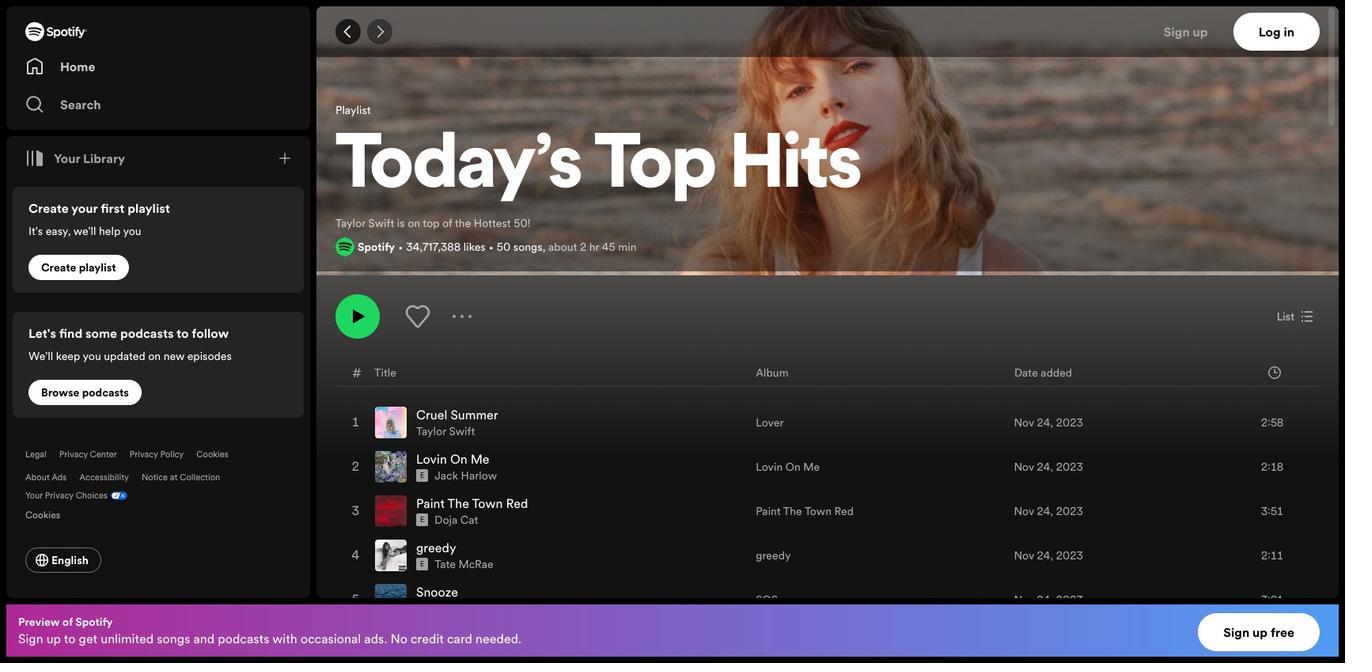 Task type: describe. For each thing, give the bounding box(es) containing it.
spotify link
[[358, 239, 395, 255]]

the for paint the town red e
[[448, 495, 469, 512]]

privacy center link
[[59, 449, 117, 461]]

24, for on
[[1037, 459, 1054, 475]]

ads.
[[364, 630, 387, 648]]

and
[[193, 630, 215, 648]]

home link
[[25, 51, 291, 82]]

taylor inside cruel summer taylor swift
[[416, 424, 446, 439]]

policy
[[160, 449, 184, 461]]

privacy for privacy policy
[[130, 449, 158, 461]]

needed.
[[476, 630, 522, 648]]

doja
[[435, 512, 458, 528]]

tate
[[435, 556, 456, 572]]

hottest
[[474, 215, 511, 231]]

doja cat
[[435, 512, 478, 528]]

let's find some podcasts to follow we'll keep you updated on new episodes
[[28, 325, 232, 364]]

cat
[[461, 512, 478, 528]]

0 vertical spatial spotify
[[358, 239, 395, 255]]

today's
[[336, 130, 582, 206]]

snooze
[[416, 583, 458, 601]]

sign inside preview of spotify sign up to get unlimited songs and podcasts with occasional ads. no credit card needed.
[[18, 630, 43, 648]]

get
[[79, 630, 98, 648]]

go forward image
[[374, 25, 386, 38]]

nov 24, 2023 for e
[[1014, 548, 1084, 564]]

to inside preview of spotify sign up to get unlimited songs and podcasts with occasional ads. no credit card needed.
[[64, 630, 76, 648]]

lovin for lovin on me
[[756, 459, 783, 475]]

lovin on me cell
[[375, 446, 743, 488]]

today's top hits grid
[[317, 358, 1339, 663]]

today's top hits
[[336, 130, 862, 206]]

50
[[497, 239, 511, 255]]

california consumer privacy act (ccpa) opt-out icon image
[[108, 490, 127, 505]]

1 horizontal spatial songs
[[514, 239, 543, 255]]

2023 for the
[[1057, 503, 1084, 519]]

top
[[423, 215, 440, 231]]

taylor swift is on top of the hottest 50!
[[336, 215, 531, 231]]

e inside paint the town red e
[[420, 515, 424, 525]]

5 nov 24, 2023 from the top
[[1014, 592, 1084, 608]]

sign for sign up
[[1164, 23, 1190, 40]]

album
[[756, 365, 789, 380]]

0 vertical spatial of
[[443, 215, 453, 231]]

accessibility
[[79, 472, 129, 484]]

cruel
[[416, 406, 448, 424]]

sign for sign up free
[[1224, 624, 1250, 641]]

me for lovin on me
[[804, 459, 820, 475]]

your
[[71, 199, 98, 217]]

top
[[595, 130, 717, 206]]

unlimited
[[101, 630, 154, 648]]

lovin on me e
[[416, 450, 490, 480]]

library
[[83, 150, 125, 167]]

0 vertical spatial cookies link
[[197, 449, 229, 461]]

follow
[[192, 325, 229, 342]]

1 nov from the top
[[1014, 415, 1035, 431]]

notice at collection
[[142, 472, 220, 484]]

go back image
[[342, 25, 355, 38]]

is
[[397, 215, 405, 231]]

harlow
[[461, 468, 497, 484]]

with
[[272, 630, 297, 648]]

explicit element for greedy
[[416, 558, 428, 571]]

lovin on me
[[756, 459, 820, 475]]

in
[[1284, 23, 1295, 40]]

log in
[[1259, 23, 1295, 40]]

your for your library
[[54, 150, 80, 167]]

24, for e
[[1037, 548, 1054, 564]]

we'll
[[28, 348, 53, 364]]

keep
[[56, 348, 80, 364]]

your library button
[[19, 142, 131, 174]]

1 24, from the top
[[1037, 415, 1054, 431]]

town for paint the town red e
[[472, 495, 503, 512]]

sign up button
[[1158, 13, 1234, 51]]

1 horizontal spatial lovin on me link
[[756, 459, 820, 475]]

ads
[[52, 472, 67, 484]]

we'll
[[73, 223, 96, 239]]

easy,
[[46, 223, 71, 239]]

playlist inside button
[[79, 260, 116, 275]]

3:21
[[1262, 592, 1284, 608]]

about ads
[[25, 472, 67, 484]]

#
[[353, 364, 362, 381]]

jack harlow link
[[435, 468, 497, 484]]

accessibility link
[[79, 472, 129, 484]]

about
[[25, 472, 50, 484]]

1 vertical spatial podcasts
[[82, 385, 129, 401]]

cruel summer cell
[[375, 401, 743, 444]]

up for sign up free
[[1253, 624, 1268, 641]]

24, for the
[[1037, 503, 1054, 519]]

hits
[[730, 130, 862, 206]]

me for lovin on me e
[[471, 450, 490, 468]]

log in button
[[1234, 13, 1320, 51]]

tate mcrae link
[[435, 556, 494, 572]]

# row
[[336, 359, 1320, 387]]

your for your privacy choices
[[25, 490, 43, 502]]

jack
[[435, 468, 458, 484]]

to inside 'let's find some podcasts to follow we'll keep you updated on new episodes'
[[177, 325, 189, 342]]

browse
[[41, 385, 79, 401]]

cruel summer taylor swift
[[416, 406, 498, 439]]

greedy for greedy
[[756, 548, 791, 564]]

the for paint the town red
[[784, 503, 803, 519]]

50 songs , about 2 hr 45 min
[[497, 239, 637, 255]]

lovin on me link inside lovin on me cell
[[416, 450, 490, 468]]

playlist
[[336, 102, 371, 118]]

doja cat link
[[435, 512, 478, 528]]

preview of spotify sign up to get unlimited songs and podcasts with occasional ads. no credit card needed.
[[18, 614, 522, 648]]

nov for on
[[1014, 459, 1035, 475]]

tate mcrae
[[435, 556, 494, 572]]

sign up
[[1164, 23, 1208, 40]]

home
[[60, 58, 95, 75]]

notice at collection link
[[142, 472, 220, 484]]

cookies for the left cookies link
[[25, 508, 60, 522]]

date added
[[1015, 365, 1073, 380]]

5 nov from the top
[[1014, 592, 1035, 608]]

paint for paint the town red e
[[416, 495, 445, 512]]

help
[[99, 223, 121, 239]]

the
[[455, 215, 471, 231]]

privacy for privacy center
[[59, 449, 88, 461]]

find
[[59, 325, 82, 342]]

greedy cell
[[375, 534, 743, 577]]

duration image
[[1269, 366, 1282, 379]]

snooze link
[[416, 583, 458, 601]]



Task type: vqa. For each thing, say whether or not it's contained in the screenshot.
"Today's Top Hits" grid
yes



Task type: locate. For each thing, give the bounding box(es) containing it.
you inside 'let's find some podcasts to follow we'll keep you updated on new episodes'
[[83, 348, 101, 364]]

you
[[123, 223, 141, 239], [83, 348, 101, 364]]

browse podcasts link
[[28, 380, 142, 405]]

2 24, from the top
[[1037, 459, 1054, 475]]

swift inside cruel summer taylor swift
[[449, 424, 475, 439]]

greedy down doja
[[416, 539, 456, 556]]

town down harlow
[[472, 495, 503, 512]]

5 24, from the top
[[1037, 592, 1054, 608]]

top bar and user menu element
[[317, 6, 1339, 57]]

of left the get
[[62, 614, 73, 630]]

on inside 'let's find some podcasts to follow we'll keep you updated on new episodes'
[[148, 348, 161, 364]]

1 vertical spatial songs
[[157, 630, 190, 648]]

your library
[[54, 150, 125, 167]]

taylor swift link
[[416, 424, 475, 439]]

1 horizontal spatial greedy link
[[756, 548, 791, 564]]

0 horizontal spatial songs
[[157, 630, 190, 648]]

spotify image
[[25, 22, 87, 41]]

songs left 'and'
[[157, 630, 190, 648]]

spotify
[[358, 239, 395, 255], [75, 614, 113, 630]]

browse podcasts
[[41, 385, 129, 401]]

paint
[[416, 495, 445, 512], [756, 503, 781, 519]]

your inside button
[[54, 150, 80, 167]]

1 vertical spatial on
[[148, 348, 161, 364]]

spotify right preview
[[75, 614, 113, 630]]

create down the easy,
[[41, 260, 76, 275]]

0 vertical spatial e
[[420, 471, 424, 480]]

0 horizontal spatial greedy
[[416, 539, 456, 556]]

3 nov 24, 2023 from the top
[[1014, 503, 1084, 519]]

cookies inside cookies link
[[25, 508, 60, 522]]

no
[[391, 630, 408, 648]]

# column header
[[353, 359, 362, 386]]

0 vertical spatial your
[[54, 150, 80, 167]]

sign inside 'button'
[[1224, 624, 1250, 641]]

privacy up ads
[[59, 449, 88, 461]]

lover
[[756, 415, 784, 431]]

create for your
[[28, 199, 69, 217]]

0 horizontal spatial on
[[450, 450, 468, 468]]

you for first
[[123, 223, 141, 239]]

lovin inside the lovin on me e
[[416, 450, 447, 468]]

town down lovin on me
[[805, 503, 832, 519]]

create
[[28, 199, 69, 217], [41, 260, 76, 275]]

privacy
[[59, 449, 88, 461], [130, 449, 158, 461], [45, 490, 74, 502]]

e left tate
[[420, 560, 424, 569]]

spotify inside preview of spotify sign up to get unlimited songs and podcasts with occasional ads. no credit card needed.
[[75, 614, 113, 630]]

0 horizontal spatial of
[[62, 614, 73, 630]]

paint down lovin on me
[[756, 503, 781, 519]]

explicit element left tate
[[416, 558, 428, 571]]

me
[[471, 450, 490, 468], [804, 459, 820, 475]]

cookies for cookies link to the top
[[197, 449, 229, 461]]

spotify right spotify icon
[[358, 239, 395, 255]]

1 2023 from the top
[[1057, 415, 1084, 431]]

0 horizontal spatial on
[[148, 348, 161, 364]]

2 horizontal spatial sign
[[1224, 624, 1250, 641]]

2 horizontal spatial up
[[1253, 624, 1268, 641]]

you right help
[[123, 223, 141, 239]]

occasional
[[301, 630, 361, 648]]

swift
[[368, 215, 394, 231], [449, 424, 475, 439]]

your privacy choices button
[[25, 490, 108, 502]]

swift right cruel
[[449, 424, 475, 439]]

it's
[[28, 223, 43, 239]]

0 vertical spatial to
[[177, 325, 189, 342]]

to left the get
[[64, 630, 76, 648]]

1 horizontal spatial the
[[784, 503, 803, 519]]

1 vertical spatial of
[[62, 614, 73, 630]]

0 horizontal spatial the
[[448, 495, 469, 512]]

0 horizontal spatial spotify
[[75, 614, 113, 630]]

create for playlist
[[41, 260, 76, 275]]

1 horizontal spatial lovin
[[756, 459, 783, 475]]

search
[[60, 96, 101, 113]]

1 vertical spatial e
[[420, 515, 424, 525]]

2 e from the top
[[420, 515, 424, 525]]

e
[[420, 471, 424, 480], [420, 515, 424, 525], [420, 560, 424, 569]]

up for sign up
[[1193, 23, 1208, 40]]

1 horizontal spatial me
[[804, 459, 820, 475]]

collection
[[180, 472, 220, 484]]

0 horizontal spatial me
[[471, 450, 490, 468]]

0 horizontal spatial cookies
[[25, 508, 60, 522]]

greedy for greedy e
[[416, 539, 456, 556]]

create up the easy,
[[28, 199, 69, 217]]

1 horizontal spatial playlist
[[128, 199, 170, 217]]

List button
[[1271, 304, 1320, 329]]

red for paint the town red
[[835, 503, 854, 519]]

lovin for lovin on me e
[[416, 450, 447, 468]]

podcasts down the 'updated'
[[82, 385, 129, 401]]

1 vertical spatial spotify
[[75, 614, 113, 630]]

let's
[[28, 325, 56, 342]]

some
[[85, 325, 117, 342]]

0 horizontal spatial cookies link
[[25, 505, 73, 522]]

1 horizontal spatial on
[[786, 459, 801, 475]]

red for paint the town red e
[[506, 495, 528, 512]]

0 vertical spatial swift
[[368, 215, 394, 231]]

podcasts up the 'updated'
[[120, 325, 174, 342]]

privacy up 'notice'
[[130, 449, 158, 461]]

about ads link
[[25, 472, 67, 484]]

e left doja
[[420, 515, 424, 525]]

1 horizontal spatial town
[[805, 503, 832, 519]]

cookies up the collection on the left bottom of page
[[197, 449, 229, 461]]

nov 24, 2023 for the
[[1014, 503, 1084, 519]]

duration element
[[1269, 366, 1282, 379]]

1 horizontal spatial paint the town red link
[[756, 503, 854, 519]]

privacy policy link
[[130, 449, 184, 461]]

,
[[543, 239, 546, 255]]

explicit element left jack at the left of page
[[416, 469, 428, 482]]

2 vertical spatial e
[[420, 560, 424, 569]]

about
[[549, 239, 577, 255]]

0 horizontal spatial paint
[[416, 495, 445, 512]]

1 horizontal spatial to
[[177, 325, 189, 342]]

paint the town red link
[[416, 495, 528, 512], [756, 503, 854, 519]]

nov for e
[[1014, 548, 1035, 564]]

on inside the lovin on me e
[[450, 450, 468, 468]]

of inside preview of spotify sign up to get unlimited songs and podcasts with occasional ads. no credit card needed.
[[62, 614, 73, 630]]

nov for the
[[1014, 503, 1035, 519]]

0 vertical spatial songs
[[514, 239, 543, 255]]

privacy policy
[[130, 449, 184, 461]]

1 horizontal spatial up
[[1193, 23, 1208, 40]]

2:18
[[1262, 459, 1284, 475]]

legal link
[[25, 449, 47, 461]]

34,717,388 likes
[[406, 239, 486, 255]]

1 horizontal spatial red
[[835, 503, 854, 519]]

me inside the lovin on me e
[[471, 450, 490, 468]]

red inside paint the town red e
[[506, 495, 528, 512]]

greedy link down doja
[[416, 539, 456, 556]]

1 vertical spatial taylor
[[416, 424, 446, 439]]

3 nov from the top
[[1014, 503, 1035, 519]]

taylor up the lovin on me e on the bottom
[[416, 424, 446, 439]]

on for lovin on me e
[[450, 450, 468, 468]]

create inside button
[[41, 260, 76, 275]]

1 vertical spatial your
[[25, 490, 43, 502]]

2 vertical spatial podcasts
[[218, 630, 270, 648]]

1 horizontal spatial paint
[[756, 503, 781, 519]]

lovin on me link down taylor swift link
[[416, 450, 490, 468]]

explicit element inside lovin on me cell
[[416, 469, 428, 482]]

your left library
[[54, 150, 80, 167]]

1 horizontal spatial greedy
[[756, 548, 791, 564]]

choices
[[76, 490, 108, 502]]

explicit element for paint the town red
[[416, 514, 428, 526]]

0 horizontal spatial red
[[506, 495, 528, 512]]

explicit element for lovin on me
[[416, 469, 428, 482]]

paint for paint the town red
[[756, 503, 781, 519]]

1 horizontal spatial on
[[408, 215, 420, 231]]

free
[[1271, 624, 1295, 641]]

0 vertical spatial on
[[408, 215, 420, 231]]

1 horizontal spatial of
[[443, 215, 453, 231]]

cruel summer link
[[416, 406, 498, 424]]

playlist inside create your first playlist it's easy, we'll help you
[[128, 199, 170, 217]]

1 vertical spatial explicit element
[[416, 514, 428, 526]]

0 horizontal spatial paint the town red link
[[416, 495, 528, 512]]

paint the town red link down jack harlow on the left bottom of page
[[416, 495, 528, 512]]

1 vertical spatial to
[[64, 630, 76, 648]]

episodes
[[187, 348, 232, 364]]

up left free in the right of the page
[[1253, 624, 1268, 641]]

4 2023 from the top
[[1057, 548, 1084, 564]]

3:21 cell
[[1211, 579, 1306, 621]]

24,
[[1037, 415, 1054, 431], [1037, 459, 1054, 475], [1037, 503, 1054, 519], [1037, 548, 1054, 564], [1037, 592, 1054, 608]]

you inside create your first playlist it's easy, we'll help you
[[123, 223, 141, 239]]

1 horizontal spatial cookies link
[[197, 449, 229, 461]]

playlist down help
[[79, 260, 116, 275]]

explicit element inside paint the town red cell
[[416, 514, 428, 526]]

date
[[1015, 365, 1038, 380]]

your privacy choices
[[25, 490, 108, 502]]

0 vertical spatial podcasts
[[120, 325, 174, 342]]

main element
[[6, 6, 310, 598]]

0 horizontal spatial greedy link
[[416, 539, 456, 556]]

title
[[374, 365, 397, 380]]

cookies down your privacy choices button
[[25, 508, 60, 522]]

preview
[[18, 614, 60, 630]]

1 horizontal spatial sign
[[1164, 23, 1190, 40]]

taylor up spotify icon
[[336, 215, 366, 231]]

0 horizontal spatial sign
[[18, 630, 43, 648]]

sign up free button
[[1199, 613, 1320, 651]]

0 horizontal spatial to
[[64, 630, 76, 648]]

greedy
[[416, 539, 456, 556], [756, 548, 791, 564]]

0 horizontal spatial up
[[46, 630, 61, 648]]

spotify image
[[336, 237, 355, 256]]

3 e from the top
[[420, 560, 424, 569]]

50!
[[514, 215, 531, 231]]

card
[[447, 630, 473, 648]]

e inside the greedy e
[[420, 560, 424, 569]]

privacy down ads
[[45, 490, 74, 502]]

paint inside paint the town red e
[[416, 495, 445, 512]]

0 vertical spatial explicit element
[[416, 469, 428, 482]]

3 24, from the top
[[1037, 503, 1054, 519]]

1 vertical spatial you
[[83, 348, 101, 364]]

cookies link down your privacy choices button
[[25, 505, 73, 522]]

0 vertical spatial cookies
[[197, 449, 229, 461]]

likes
[[464, 239, 486, 255]]

0 horizontal spatial your
[[25, 490, 43, 502]]

0 horizontal spatial swift
[[368, 215, 394, 231]]

to
[[177, 325, 189, 342], [64, 630, 76, 648]]

songs
[[514, 239, 543, 255], [157, 630, 190, 648]]

explicit element inside greedy "cell"
[[416, 558, 428, 571]]

you for some
[[83, 348, 101, 364]]

min
[[618, 239, 637, 255]]

2:58 cell
[[1211, 401, 1306, 444]]

lovin down lover
[[756, 459, 783, 475]]

cookies
[[197, 449, 229, 461], [25, 508, 60, 522]]

added
[[1041, 365, 1073, 380]]

5 2023 from the top
[[1057, 592, 1084, 608]]

0 horizontal spatial you
[[83, 348, 101, 364]]

the inside paint the town red e
[[448, 495, 469, 512]]

0 horizontal spatial playlist
[[79, 260, 116, 275]]

0 horizontal spatial lovin on me link
[[416, 450, 490, 468]]

greedy inside "cell"
[[416, 539, 456, 556]]

me up paint the town red
[[804, 459, 820, 475]]

me right jack at the left of page
[[471, 450, 490, 468]]

2023 for on
[[1057, 459, 1084, 475]]

greedy e
[[416, 539, 456, 569]]

paint the town red cell
[[375, 490, 743, 533]]

up left log
[[1193, 23, 1208, 40]]

search link
[[25, 89, 291, 120]]

create inside create your first playlist it's easy, we'll help you
[[28, 199, 69, 217]]

1 horizontal spatial taylor
[[416, 424, 446, 439]]

songs right 50
[[514, 239, 543, 255]]

swift left is
[[368, 215, 394, 231]]

on for lovin on me
[[786, 459, 801, 475]]

town inside paint the town red e
[[472, 495, 503, 512]]

your down the about
[[25, 490, 43, 502]]

you right keep
[[83, 348, 101, 364]]

4 24, from the top
[[1037, 548, 1054, 564]]

1 vertical spatial playlist
[[79, 260, 116, 275]]

lovin down taylor swift link
[[416, 450, 447, 468]]

1 horizontal spatial your
[[54, 150, 80, 167]]

1 horizontal spatial swift
[[449, 424, 475, 439]]

summer
[[451, 406, 498, 424]]

paint down jack at the left of page
[[416, 495, 445, 512]]

0 vertical spatial playlist
[[128, 199, 170, 217]]

explicit element
[[416, 469, 428, 482], [416, 514, 428, 526], [416, 558, 428, 571]]

3 explicit element from the top
[[416, 558, 428, 571]]

1 horizontal spatial cookies
[[197, 449, 229, 461]]

town for paint the town red
[[805, 503, 832, 519]]

lover link
[[756, 415, 784, 431]]

cookies link up the collection on the left bottom of page
[[197, 449, 229, 461]]

create playlist button
[[28, 255, 129, 280]]

lovin on me link up paint the town red
[[756, 459, 820, 475]]

1 vertical spatial cookies
[[25, 508, 60, 522]]

0 horizontal spatial lovin
[[416, 450, 447, 468]]

lovin on me link
[[416, 450, 490, 468], [756, 459, 820, 475]]

on right is
[[408, 215, 420, 231]]

e left jack at the left of page
[[420, 471, 424, 480]]

1 horizontal spatial spotify
[[358, 239, 395, 255]]

1 vertical spatial swift
[[449, 424, 475, 439]]

2 nov from the top
[[1014, 459, 1035, 475]]

2
[[580, 239, 587, 255]]

greedy link up sos link
[[756, 548, 791, 564]]

0 vertical spatial you
[[123, 223, 141, 239]]

2 2023 from the top
[[1057, 459, 1084, 475]]

1 nov 24, 2023 from the top
[[1014, 415, 1084, 431]]

explicit element left doja
[[416, 514, 428, 526]]

podcasts right 'and'
[[218, 630, 270, 648]]

2 vertical spatial explicit element
[[416, 558, 428, 571]]

on left new
[[148, 348, 161, 364]]

create your first playlist it's easy, we'll help you
[[28, 199, 170, 239]]

e inside the lovin on me e
[[420, 471, 424, 480]]

2023 for e
[[1057, 548, 1084, 564]]

paint the town red
[[756, 503, 854, 519]]

up inside button
[[1193, 23, 1208, 40]]

podcasts inside preview of spotify sign up to get unlimited songs and podcasts with occasional ads. no credit card needed.
[[218, 630, 270, 648]]

4 nov from the top
[[1014, 548, 1035, 564]]

paint the town red link inside cell
[[416, 495, 528, 512]]

on
[[408, 215, 420, 231], [148, 348, 161, 364]]

legal
[[25, 449, 47, 461]]

to up new
[[177, 325, 189, 342]]

english button
[[25, 548, 101, 573]]

of left the
[[443, 215, 453, 231]]

log
[[1259, 23, 1281, 40]]

0 vertical spatial create
[[28, 199, 69, 217]]

0 horizontal spatial taylor
[[336, 215, 366, 231]]

podcasts inside 'let's find some podcasts to follow we'll keep you updated on new episodes'
[[120, 325, 174, 342]]

2 explicit element from the top
[[416, 514, 428, 526]]

up inside 'button'
[[1253, 624, 1268, 641]]

playlist right first
[[128, 199, 170, 217]]

nov
[[1014, 415, 1035, 431], [1014, 459, 1035, 475], [1014, 503, 1035, 519], [1014, 548, 1035, 564], [1014, 592, 1035, 608]]

3 2023 from the top
[[1057, 503, 1084, 519]]

up inside preview of spotify sign up to get unlimited songs and podcasts with occasional ads. no credit card needed.
[[46, 630, 61, 648]]

1 explicit element from the top
[[416, 469, 428, 482]]

sos link
[[756, 592, 778, 608]]

2 nov 24, 2023 from the top
[[1014, 459, 1084, 475]]

45
[[602, 239, 616, 255]]

1 e from the top
[[420, 471, 424, 480]]

nov 24, 2023 for on
[[1014, 459, 1084, 475]]

4 nov 24, 2023 from the top
[[1014, 548, 1084, 564]]

1 vertical spatial create
[[41, 260, 76, 275]]

1 vertical spatial cookies link
[[25, 505, 73, 522]]

up left the get
[[46, 630, 61, 648]]

credit
[[411, 630, 444, 648]]

paint the town red link down lovin on me
[[756, 503, 854, 519]]

songs inside preview of spotify sign up to get unlimited songs and podcasts with occasional ads. no credit card needed.
[[157, 630, 190, 648]]

greedy up sos link
[[756, 548, 791, 564]]

0 vertical spatial taylor
[[336, 215, 366, 231]]

sign inside button
[[1164, 23, 1190, 40]]

the
[[448, 495, 469, 512], [784, 503, 803, 519]]

privacy center
[[59, 449, 117, 461]]

0 horizontal spatial town
[[472, 495, 503, 512]]

1 horizontal spatial you
[[123, 223, 141, 239]]



